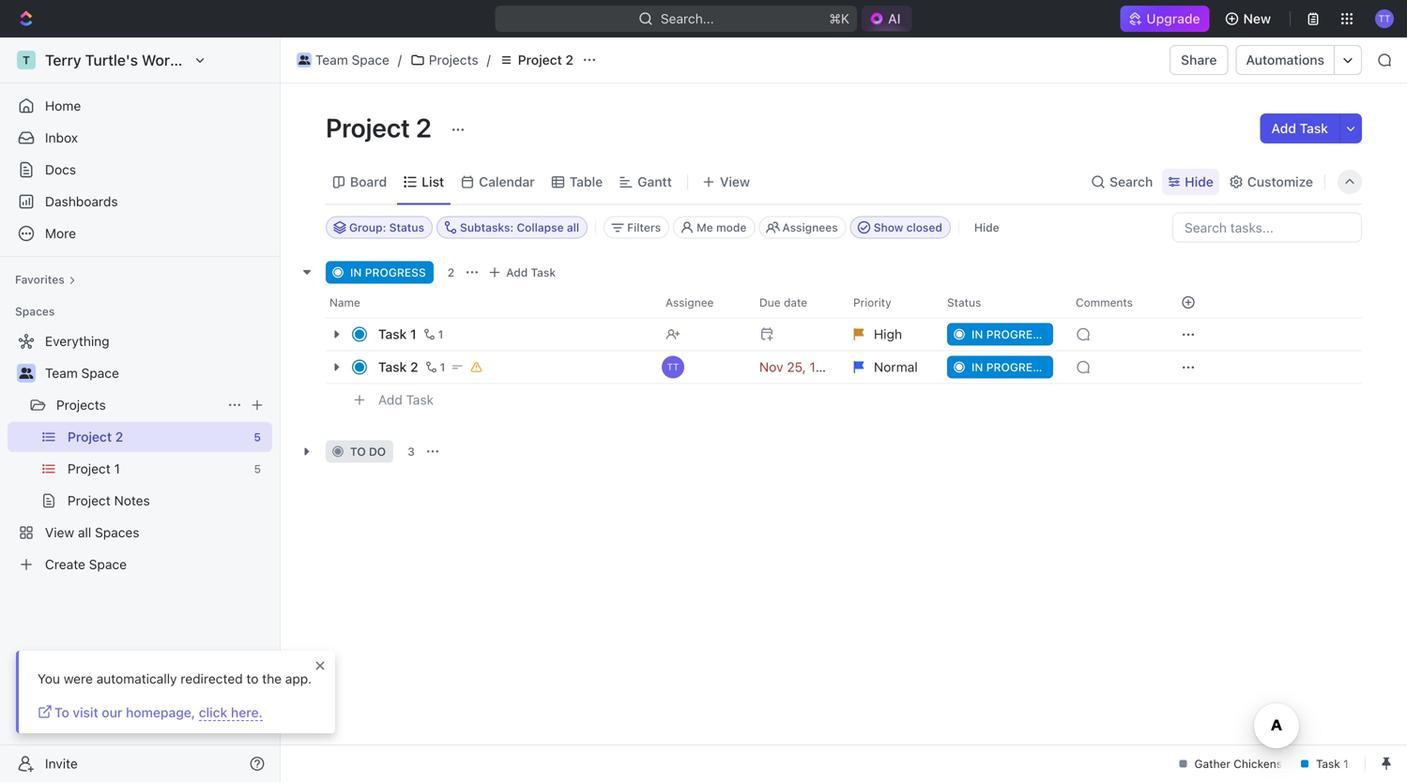 Task type: locate. For each thing, give the bounding box(es) containing it.
view inside "sidebar" navigation
[[45, 525, 74, 541]]

0 horizontal spatial to
[[246, 672, 259, 687]]

1 horizontal spatial project 2
[[326, 112, 437, 143]]

0 vertical spatial add task
[[1271, 121, 1328, 136]]

space down view all spaces
[[89, 557, 127, 573]]

show
[[874, 221, 903, 234]]

1 vertical spatial tt button
[[654, 351, 748, 384]]

project notes link
[[68, 486, 268, 516]]

add task
[[1271, 121, 1328, 136], [506, 266, 556, 279], [378, 393, 434, 408]]

1 vertical spatial team
[[45, 366, 78, 381]]

0 horizontal spatial team space
[[45, 366, 119, 381]]

progress for normal
[[986, 361, 1047, 374]]

0 horizontal spatial status
[[389, 221, 424, 234]]

1 5 from the top
[[254, 431, 261, 444]]

automations button
[[1237, 46, 1334, 74]]

1 vertical spatial all
[[78, 525, 91, 541]]

add down task 2
[[378, 393, 402, 408]]

2 vertical spatial progress
[[986, 361, 1047, 374]]

0 vertical spatial status
[[389, 221, 424, 234]]

status right the group:
[[389, 221, 424, 234]]

1 in progress button from the top
[[936, 318, 1064, 352]]

1 horizontal spatial all
[[567, 221, 579, 234]]

2 horizontal spatial project 2
[[518, 52, 573, 68]]

invite
[[45, 757, 78, 772]]

1 vertical spatial 5
[[254, 463, 261, 476]]

projects inside tree
[[56, 398, 106, 413]]

0 vertical spatial projects link
[[405, 49, 483, 71]]

share button
[[1170, 45, 1228, 75]]

1 button for task 1
[[420, 325, 446, 344]]

tt
[[1378, 13, 1391, 24], [667, 362, 679, 373]]

0 vertical spatial add task button
[[1260, 114, 1339, 144]]

status
[[389, 221, 424, 234], [947, 296, 981, 309]]

1 vertical spatial team space
[[45, 366, 119, 381]]

add task down task 2
[[378, 393, 434, 408]]

0 vertical spatial view
[[720, 174, 750, 190]]

1 vertical spatial view
[[45, 525, 74, 541]]

0 horizontal spatial hide
[[974, 221, 999, 234]]

0 vertical spatial team
[[315, 52, 348, 68]]

1 vertical spatial progress
[[986, 328, 1047, 341]]

1 button right task 2
[[422, 358, 448, 377]]

1 horizontal spatial team
[[315, 52, 348, 68]]

0 horizontal spatial projects link
[[56, 390, 220, 421]]

search
[[1110, 174, 1153, 190]]

0 horizontal spatial projects
[[56, 398, 106, 413]]

to
[[350, 445, 366, 459], [246, 672, 259, 687]]

1 right task 1
[[438, 328, 443, 341]]

0 horizontal spatial team space link
[[45, 359, 268, 389]]

0 horizontal spatial team
[[45, 366, 78, 381]]

click
[[199, 705, 227, 721]]

1 vertical spatial tt
[[667, 362, 679, 373]]

our
[[102, 705, 122, 721]]

project 2 inside tree
[[68, 429, 123, 445]]

spaces
[[15, 305, 55, 318], [95, 525, 139, 541]]

2 vertical spatial project 2
[[68, 429, 123, 445]]

in progress button for normal
[[936, 351, 1064, 384]]

1 inside tree
[[114, 461, 120, 477]]

1 horizontal spatial add
[[506, 266, 528, 279]]

hide right search
[[1185, 174, 1213, 190]]

add task button down task 2
[[370, 389, 441, 412]]

to left do
[[350, 445, 366, 459]]

0 vertical spatial hide
[[1185, 174, 1213, 190]]

view up mode
[[720, 174, 750, 190]]

1 horizontal spatial add task
[[506, 266, 556, 279]]

0 horizontal spatial view
[[45, 525, 74, 541]]

table link
[[566, 169, 603, 195]]

1 vertical spatial add task button
[[484, 261, 563, 284]]

collapse
[[517, 221, 564, 234]]

project for project notes link
[[68, 493, 111, 509]]

project 2
[[518, 52, 573, 68], [326, 112, 437, 143], [68, 429, 123, 445]]

project for bottom project 2 link
[[68, 429, 112, 445]]

0 vertical spatial all
[[567, 221, 579, 234]]

to
[[54, 705, 69, 721]]

team
[[315, 52, 348, 68], [45, 366, 78, 381]]

view all spaces link
[[8, 518, 268, 548]]

0 vertical spatial project 2
[[518, 52, 573, 68]]

2
[[565, 52, 573, 68], [416, 112, 432, 143], [448, 266, 454, 279], [410, 359, 418, 375], [115, 429, 123, 445]]

1 vertical spatial in progress
[[971, 328, 1047, 341]]

add task button up name dropdown button
[[484, 261, 563, 284]]

2 vertical spatial in progress
[[971, 361, 1047, 374]]

0 horizontal spatial tt button
[[654, 351, 748, 384]]

1 vertical spatial hide
[[974, 221, 999, 234]]

0 horizontal spatial add task
[[378, 393, 434, 408]]

view up create
[[45, 525, 74, 541]]

2 horizontal spatial add task button
[[1260, 114, 1339, 144]]

add up name dropdown button
[[506, 266, 528, 279]]

1 vertical spatial add task
[[506, 266, 556, 279]]

view for view
[[720, 174, 750, 190]]

space down everything
[[81, 366, 119, 381]]

ai button
[[862, 6, 912, 32]]

0 horizontal spatial project 2
[[68, 429, 123, 445]]

me mode
[[697, 221, 747, 234]]

were
[[64, 672, 93, 687]]

0 vertical spatial 5
[[254, 431, 261, 444]]

ai
[[888, 11, 901, 26]]

1 vertical spatial status
[[947, 296, 981, 309]]

project for 'project 1' link
[[68, 461, 111, 477]]

everything link
[[8, 327, 268, 357]]

0 horizontal spatial all
[[78, 525, 91, 541]]

1 horizontal spatial /
[[487, 52, 491, 68]]

in progress button
[[936, 318, 1064, 352], [936, 351, 1064, 384]]

normal button
[[842, 351, 936, 384]]

2 in progress button from the top
[[936, 351, 1064, 384]]

1 horizontal spatial projects
[[429, 52, 478, 68]]

to left the
[[246, 672, 259, 687]]

board
[[350, 174, 387, 190]]

board link
[[346, 169, 387, 195]]

1 horizontal spatial view
[[720, 174, 750, 190]]

1 vertical spatial to
[[246, 672, 259, 687]]

1 up task 2
[[410, 327, 416, 342]]

⌘k
[[829, 11, 850, 26]]

2 5 from the top
[[254, 463, 261, 476]]

all up create space
[[78, 525, 91, 541]]

0 vertical spatial tt
[[1378, 13, 1391, 24]]

new button
[[1217, 4, 1282, 34]]

view for view all spaces
[[45, 525, 74, 541]]

team space right user group icon
[[315, 52, 389, 68]]

view inside button
[[720, 174, 750, 190]]

2 horizontal spatial add task
[[1271, 121, 1328, 136]]

in
[[350, 266, 362, 279], [971, 328, 983, 341], [971, 361, 983, 374]]

spaces down favorites
[[15, 305, 55, 318]]

space right user group icon
[[352, 52, 389, 68]]

comments button
[[1064, 288, 1158, 318]]

tree containing everything
[[8, 327, 272, 580]]

all right collapse
[[567, 221, 579, 234]]

home link
[[8, 91, 272, 121]]

1 vertical spatial 1 button
[[422, 358, 448, 377]]

assignees button
[[759, 216, 846, 239]]

1 horizontal spatial status
[[947, 296, 981, 309]]

projects
[[429, 52, 478, 68], [56, 398, 106, 413]]

task 2
[[378, 359, 418, 375]]

more
[[45, 226, 76, 241]]

1 horizontal spatial spaces
[[95, 525, 139, 541]]

docs link
[[8, 155, 272, 185]]

in progress for high
[[971, 328, 1047, 341]]

spaces down project notes
[[95, 525, 139, 541]]

0 vertical spatial space
[[352, 52, 389, 68]]

tt button
[[1369, 4, 1400, 34], [654, 351, 748, 384]]

add
[[1271, 121, 1296, 136], [506, 266, 528, 279], [378, 393, 402, 408]]

1 horizontal spatial add task button
[[484, 261, 563, 284]]

me
[[697, 221, 713, 234]]

more button
[[8, 219, 272, 249]]

tree
[[8, 327, 272, 580]]

t
[[23, 54, 30, 67]]

team right user group image
[[45, 366, 78, 381]]

user group image
[[19, 368, 33, 379]]

upgrade
[[1146, 11, 1200, 26]]

0 vertical spatial project 2 link
[[494, 49, 578, 71]]

progress
[[365, 266, 426, 279], [986, 328, 1047, 341], [986, 361, 1047, 374]]

0 horizontal spatial /
[[398, 52, 402, 68]]

hide inside hide dropdown button
[[1185, 174, 1213, 190]]

1 vertical spatial add
[[506, 266, 528, 279]]

add task up customize
[[1271, 121, 1328, 136]]

subtasks:
[[460, 221, 514, 234]]

normal
[[874, 359, 918, 375]]

1 vertical spatial spaces
[[95, 525, 139, 541]]

0 horizontal spatial add task button
[[370, 389, 441, 412]]

add task down collapse
[[506, 266, 556, 279]]

Search tasks... text field
[[1173, 214, 1361, 242]]

0 vertical spatial projects
[[429, 52, 478, 68]]

2 horizontal spatial add
[[1271, 121, 1296, 136]]

status inside dropdown button
[[947, 296, 981, 309]]

customize
[[1247, 174, 1313, 190]]

add task button up customize
[[1260, 114, 1339, 144]]

task up task 2
[[378, 327, 407, 342]]

5 for 1
[[254, 463, 261, 476]]

0 vertical spatial to
[[350, 445, 366, 459]]

name
[[329, 296, 360, 309]]

in for high
[[971, 328, 983, 341]]

1 vertical spatial project 2 link
[[68, 422, 246, 452]]

all
[[567, 221, 579, 234], [78, 525, 91, 541]]

status right priority dropdown button
[[947, 296, 981, 309]]

hide right closed
[[974, 221, 999, 234]]

0 vertical spatial team space link
[[292, 49, 394, 71]]

projects link
[[405, 49, 483, 71], [56, 390, 220, 421]]

2 inside tree
[[115, 429, 123, 445]]

0 horizontal spatial project 2 link
[[68, 422, 246, 452]]

1 vertical spatial projects
[[56, 398, 106, 413]]

0 vertical spatial team space
[[315, 52, 389, 68]]

team right user group icon
[[315, 52, 348, 68]]

0 horizontal spatial add
[[378, 393, 402, 408]]

5
[[254, 431, 261, 444], [254, 463, 261, 476]]

1 horizontal spatial tt
[[1378, 13, 1391, 24]]

0 vertical spatial 1 button
[[420, 325, 446, 344]]

mode
[[716, 221, 747, 234]]

show closed
[[874, 221, 942, 234]]

/
[[398, 52, 402, 68], [487, 52, 491, 68]]

team space down everything
[[45, 366, 119, 381]]

1 vertical spatial in
[[971, 328, 983, 341]]

team space link
[[292, 49, 394, 71], [45, 359, 268, 389]]

assignee button
[[654, 288, 748, 318]]

1 up project notes
[[114, 461, 120, 477]]

1 horizontal spatial hide
[[1185, 174, 1213, 190]]

share
[[1181, 52, 1217, 68]]

1 button right task 1
[[420, 325, 446, 344]]

project
[[518, 52, 562, 68], [326, 112, 410, 143], [68, 429, 112, 445], [68, 461, 111, 477], [68, 493, 111, 509]]

all inside tree
[[78, 525, 91, 541]]

you
[[38, 672, 60, 687]]

add up customize
[[1271, 121, 1296, 136]]

task down task 1
[[378, 359, 407, 375]]

1 vertical spatial space
[[81, 366, 119, 381]]

0 vertical spatial tt button
[[1369, 4, 1400, 34]]

app.
[[285, 672, 312, 687]]

2 vertical spatial in
[[971, 361, 983, 374]]

0 vertical spatial spaces
[[15, 305, 55, 318]]



Task type: describe. For each thing, give the bounding box(es) containing it.
notes
[[114, 493, 150, 509]]

project notes
[[68, 493, 150, 509]]

terry turtle's workspace
[[45, 51, 220, 69]]

user group image
[[298, 55, 310, 65]]

filters button
[[604, 216, 669, 239]]

1 horizontal spatial projects link
[[405, 49, 483, 71]]

1 horizontal spatial tt button
[[1369, 4, 1400, 34]]

create
[[45, 557, 85, 573]]

view button
[[695, 160, 757, 204]]

automatically
[[96, 672, 177, 687]]

1 right task 2
[[440, 361, 445, 374]]

1 horizontal spatial team space
[[315, 52, 389, 68]]

hide inside hide button
[[974, 221, 999, 234]]

due date
[[759, 296, 807, 309]]

priority button
[[842, 288, 936, 318]]

subtasks: collapse all
[[460, 221, 579, 234]]

search button
[[1085, 169, 1158, 195]]

workspace
[[142, 51, 220, 69]]

0 vertical spatial add
[[1271, 121, 1296, 136]]

comments
[[1076, 296, 1133, 309]]

high button
[[842, 318, 936, 352]]

in progress for normal
[[971, 361, 1047, 374]]

high
[[874, 327, 902, 342]]

2 / from the left
[[487, 52, 491, 68]]

0 vertical spatial progress
[[365, 266, 426, 279]]

visit
[[73, 705, 98, 721]]

team space inside "sidebar" navigation
[[45, 366, 119, 381]]

0 horizontal spatial spaces
[[15, 305, 55, 318]]

1 vertical spatial projects link
[[56, 390, 220, 421]]

due
[[759, 296, 781, 309]]

date
[[784, 296, 807, 309]]

1 vertical spatial team space link
[[45, 359, 268, 389]]

3
[[407, 445, 415, 459]]

to do
[[350, 445, 386, 459]]

inbox
[[45, 130, 78, 145]]

due date button
[[748, 288, 842, 318]]

1 horizontal spatial team space link
[[292, 49, 394, 71]]

in for normal
[[971, 361, 983, 374]]

gantt link
[[634, 169, 672, 195]]

0 horizontal spatial tt
[[667, 362, 679, 373]]

group:
[[349, 221, 386, 234]]

to visit our homepage, click here.
[[54, 705, 263, 721]]

2 vertical spatial add
[[378, 393, 402, 408]]

homepage,
[[126, 705, 195, 721]]

group: status
[[349, 221, 424, 234]]

hide button
[[967, 216, 1007, 239]]

task down task 2
[[406, 393, 434, 408]]

dashboards link
[[8, 187, 272, 217]]

hide button
[[1162, 169, 1219, 195]]

task 1
[[378, 327, 416, 342]]

1 button for task 2
[[422, 358, 448, 377]]

calendar link
[[475, 169, 535, 195]]

customize button
[[1223, 169, 1319, 195]]

assignees
[[782, 221, 838, 234]]

view button
[[695, 169, 757, 195]]

search...
[[661, 11, 714, 26]]

project 1
[[68, 461, 120, 477]]

project 1 link
[[68, 454, 246, 484]]

you were automatically redirected to the app.
[[38, 672, 312, 687]]

in progress button for high
[[936, 318, 1064, 352]]

tree inside "sidebar" navigation
[[8, 327, 272, 580]]

show closed button
[[850, 216, 951, 239]]

0 vertical spatial in progress
[[350, 266, 426, 279]]

here.
[[231, 705, 263, 721]]

create space link
[[8, 550, 268, 580]]

do
[[369, 445, 386, 459]]

the
[[262, 672, 282, 687]]

spaces inside tree
[[95, 525, 139, 541]]

1 / from the left
[[398, 52, 402, 68]]

task up customize
[[1300, 121, 1328, 136]]

2 vertical spatial add task
[[378, 393, 434, 408]]

table
[[569, 174, 603, 190]]

gantt
[[637, 174, 672, 190]]

dashboards
[[45, 194, 118, 209]]

team inside "sidebar" navigation
[[45, 366, 78, 381]]

progress for high
[[986, 328, 1047, 341]]

1 vertical spatial project 2
[[326, 112, 437, 143]]

me mode button
[[673, 216, 755, 239]]

list link
[[418, 169, 444, 195]]

1 horizontal spatial project 2 link
[[494, 49, 578, 71]]

0 vertical spatial in
[[350, 266, 362, 279]]

calendar
[[479, 174, 535, 190]]

upgrade link
[[1120, 6, 1210, 32]]

redirected
[[181, 672, 243, 687]]

1 horizontal spatial to
[[350, 445, 366, 459]]

create space
[[45, 557, 127, 573]]

name button
[[326, 288, 654, 318]]

filters
[[627, 221, 661, 234]]

favorites
[[15, 273, 65, 286]]

turtle's
[[85, 51, 138, 69]]

new
[[1243, 11, 1271, 26]]

everything
[[45, 334, 109, 349]]

closed
[[906, 221, 942, 234]]

5 for 2
[[254, 431, 261, 444]]

2 vertical spatial space
[[89, 557, 127, 573]]

status button
[[936, 288, 1064, 318]]

sidebar navigation
[[0, 38, 284, 783]]

task down collapse
[[531, 266, 556, 279]]

assignee
[[665, 296, 714, 309]]

favorites button
[[8, 268, 83, 291]]

2 vertical spatial add task button
[[370, 389, 441, 412]]

priority
[[853, 296, 891, 309]]

home
[[45, 98, 81, 114]]

view all spaces
[[45, 525, 139, 541]]

inbox link
[[8, 123, 272, 153]]

terry turtle's workspace, , element
[[17, 51, 36, 69]]



Task type: vqa. For each thing, say whether or not it's contained in the screenshot.
ASSIGNEE dropdown button to the top
no



